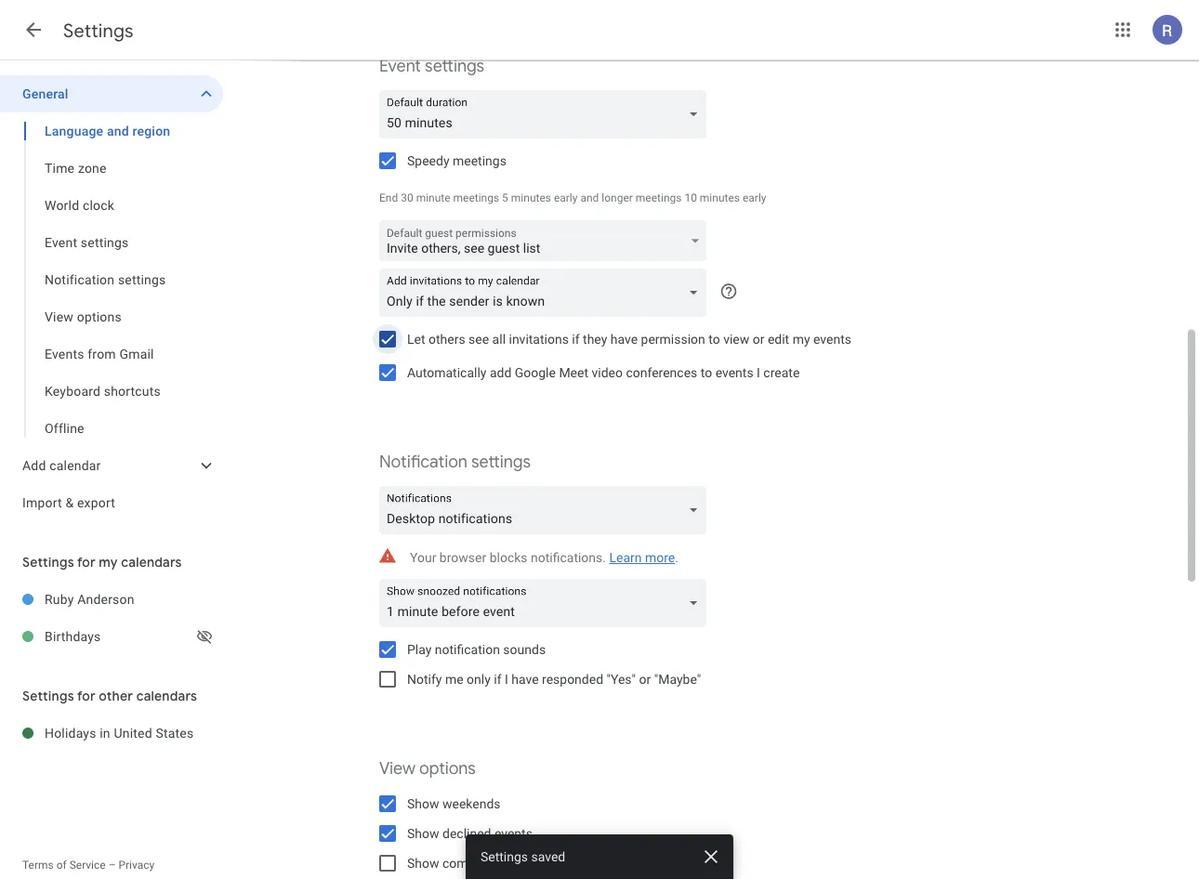 Task type: describe. For each thing, give the bounding box(es) containing it.
shortcuts
[[104, 384, 161, 399]]

calendars for settings for other calendars
[[136, 688, 197, 705]]

import & export
[[22, 495, 115, 511]]

language
[[45, 123, 103, 139]]

tree containing general
[[0, 75, 223, 522]]

0 vertical spatial i
[[757, 365, 761, 380]]

default
[[387, 227, 423, 240]]

in
[[100, 726, 110, 741]]

add calendar
[[22, 458, 101, 473]]

group containing language and region
[[0, 113, 223, 447]]

united
[[114, 726, 152, 741]]

region
[[133, 123, 170, 139]]

0 vertical spatial event
[[379, 55, 421, 77]]

offline
[[45, 421, 84, 436]]

2 horizontal spatial events
[[814, 332, 852, 347]]

keyboard shortcuts
[[45, 384, 161, 399]]

0 horizontal spatial event settings
[[45, 235, 129, 250]]

default guest permissions invite others, see guest list
[[387, 227, 541, 256]]

event inside 'group'
[[45, 235, 77, 250]]

video
[[592, 365, 623, 380]]

speedy
[[407, 153, 450, 168]]

settings for settings saved
[[481, 850, 528, 865]]

settings for my calendars tree
[[0, 581, 223, 656]]

edit
[[768, 332, 790, 347]]

invitations
[[509, 332, 569, 347]]

notifications.
[[531, 551, 606, 566]]

browser
[[440, 551, 487, 566]]

automatically add google meet video conferences to events i create
[[407, 365, 800, 380]]

1 vertical spatial my
[[99, 554, 118, 571]]

play notification sounds
[[407, 642, 546, 657]]

1 vertical spatial notification settings
[[379, 451, 531, 473]]

meetings up 5 on the top left
[[453, 153, 507, 168]]

settings for settings for my calendars
[[22, 554, 74, 571]]

tasks
[[507, 856, 539, 871]]

meetings left the 10
[[636, 192, 682, 205]]

privacy link
[[119, 859, 155, 872]]

–
[[108, 859, 116, 872]]

holidays
[[45, 726, 96, 741]]

birthdays tree item
[[0, 618, 223, 656]]

view
[[724, 332, 750, 347]]

settings for other calendars
[[22, 688, 197, 705]]

conferences
[[626, 365, 698, 380]]

0 vertical spatial view
[[45, 309, 74, 325]]

birthdays
[[45, 629, 101, 644]]

10
[[685, 192, 697, 205]]

calendar
[[49, 458, 101, 473]]

sounds
[[503, 642, 546, 657]]

2 vertical spatial events
[[495, 826, 533, 842]]

show weekends
[[407, 797, 501, 812]]

automatically
[[407, 365, 487, 380]]

holidays in united states
[[45, 726, 194, 741]]

permissions
[[456, 227, 517, 240]]

general tree item
[[0, 75, 223, 113]]

holidays in united states tree item
[[0, 715, 223, 752]]

0 horizontal spatial notification
[[45, 272, 115, 287]]

1 horizontal spatial have
[[611, 332, 638, 347]]

settings saved
[[481, 850, 566, 865]]

completed
[[443, 856, 504, 871]]

end 30 minute meetings 5 minutes early and longer meetings 10 minutes early
[[379, 192, 767, 205]]

blocks
[[490, 551, 528, 566]]

export
[[77, 495, 115, 511]]

show declined events
[[407, 826, 533, 842]]

show completed tasks
[[407, 856, 539, 871]]

events from gmail
[[45, 346, 154, 362]]

add
[[490, 365, 512, 380]]

keyboard
[[45, 384, 101, 399]]

they
[[583, 332, 608, 347]]

5
[[502, 192, 509, 205]]

ruby anderson tree item
[[0, 581, 223, 618]]

1 vertical spatial and
[[581, 192, 599, 205]]

invite others, see guest list button
[[379, 221, 707, 266]]

invite
[[387, 240, 418, 256]]

settings for my calendars
[[22, 554, 182, 571]]

0 horizontal spatial i
[[505, 672, 508, 687]]

30
[[401, 192, 414, 205]]

2 minutes from the left
[[700, 192, 740, 205]]

saved
[[531, 850, 566, 865]]

&
[[65, 495, 74, 511]]

declined
[[443, 826, 491, 842]]

minute
[[416, 192, 451, 205]]

states
[[156, 726, 194, 741]]

1 vertical spatial view options
[[379, 758, 476, 780]]

longer
[[602, 192, 633, 205]]

permission
[[641, 332, 706, 347]]

from
[[88, 346, 116, 362]]

.
[[675, 551, 679, 566]]

google
[[515, 365, 556, 380]]

settings for settings for other calendars
[[22, 688, 74, 705]]

birthdays link
[[45, 618, 193, 656]]

"yes"
[[607, 672, 636, 687]]

anderson
[[77, 592, 135, 607]]

holidays in united states link
[[45, 715, 223, 752]]

me
[[445, 672, 464, 687]]



Task type: vqa. For each thing, say whether or not it's contained in the screenshot.
tab list
no



Task type: locate. For each thing, give the bounding box(es) containing it.
0 vertical spatial options
[[77, 309, 122, 325]]

have right they
[[611, 332, 638, 347]]

3 show from the top
[[407, 856, 439, 871]]

event
[[379, 55, 421, 77], [45, 235, 77, 250]]

events
[[45, 346, 84, 362]]

calendars up ruby anderson tree item
[[121, 554, 182, 571]]

0 vertical spatial for
[[77, 554, 96, 571]]

options inside 'group'
[[77, 309, 122, 325]]

other
[[99, 688, 133, 705]]

None field
[[379, 90, 714, 139], [379, 269, 714, 317], [379, 486, 714, 535], [379, 579, 714, 628], [379, 90, 714, 139], [379, 269, 714, 317], [379, 486, 714, 535], [379, 579, 714, 628]]

1 vertical spatial event settings
[[45, 235, 129, 250]]

early
[[554, 192, 578, 205], [743, 192, 767, 205]]

0 vertical spatial notification settings
[[45, 272, 166, 287]]

or
[[753, 332, 765, 347], [639, 672, 651, 687]]

1 show from the top
[[407, 797, 439, 812]]

1 vertical spatial for
[[77, 688, 96, 705]]

events up settings saved
[[495, 826, 533, 842]]

let
[[407, 332, 425, 347]]

1 horizontal spatial and
[[581, 192, 599, 205]]

more
[[645, 551, 675, 566]]

0 vertical spatial show
[[407, 797, 439, 812]]

1 horizontal spatial minutes
[[700, 192, 740, 205]]

events down view
[[716, 365, 754, 380]]

0 vertical spatial or
[[753, 332, 765, 347]]

0 horizontal spatial my
[[99, 554, 118, 571]]

0 vertical spatial see
[[464, 240, 485, 256]]

options up events from gmail
[[77, 309, 122, 325]]

view up the show weekends
[[379, 758, 416, 780]]

if right only
[[494, 672, 502, 687]]

all
[[493, 332, 506, 347]]

for for my
[[77, 554, 96, 571]]

and
[[107, 123, 129, 139], [581, 192, 599, 205]]

notification settings down automatically
[[379, 451, 531, 473]]

1 vertical spatial view
[[379, 758, 416, 780]]

settings up the "holidays"
[[22, 688, 74, 705]]

view
[[45, 309, 74, 325], [379, 758, 416, 780]]

1 horizontal spatial events
[[716, 365, 754, 380]]

0 vertical spatial calendars
[[121, 554, 182, 571]]

1 horizontal spatial notification settings
[[379, 451, 531, 473]]

go back image
[[22, 19, 45, 41]]

gmail
[[119, 346, 154, 362]]

terms of service link
[[22, 859, 106, 872]]

1 vertical spatial to
[[701, 365, 713, 380]]

1 horizontal spatial view options
[[379, 758, 476, 780]]

let others see all invitations if they have permission to view or edit my events
[[407, 332, 852, 347]]

1 horizontal spatial my
[[793, 332, 811, 347]]

0 horizontal spatial options
[[77, 309, 122, 325]]

and left region
[[107, 123, 129, 139]]

meet
[[559, 365, 589, 380]]

to left view
[[709, 332, 720, 347]]

see inside default guest permissions invite others, see guest list
[[464, 240, 485, 256]]

zone
[[78, 160, 107, 176]]

event settings
[[379, 55, 485, 77], [45, 235, 129, 250]]

others
[[429, 332, 466, 347]]

show for show weekends
[[407, 797, 439, 812]]

settings down show declined events
[[481, 850, 528, 865]]

have down sounds
[[512, 672, 539, 687]]

view options up the show weekends
[[379, 758, 476, 780]]

0 vertical spatial event settings
[[379, 55, 485, 77]]

early right the 10
[[743, 192, 767, 205]]

time
[[45, 160, 75, 176]]

time zone
[[45, 160, 107, 176]]

"maybe"
[[654, 672, 701, 687]]

for for other
[[77, 688, 96, 705]]

events right edit
[[814, 332, 852, 347]]

0 horizontal spatial event
[[45, 235, 77, 250]]

if
[[572, 332, 580, 347], [494, 672, 502, 687]]

terms of service – privacy
[[22, 859, 155, 872]]

and left longer on the right of page
[[581, 192, 599, 205]]

notify
[[407, 672, 442, 687]]

options up the show weekends
[[419, 758, 476, 780]]

i left the 'create'
[[757, 365, 761, 380]]

0 horizontal spatial guest
[[425, 227, 453, 240]]

my up anderson
[[99, 554, 118, 571]]

1 minutes from the left
[[511, 192, 551, 205]]

tree
[[0, 75, 223, 522]]

settings for settings
[[63, 19, 134, 42]]

1 vertical spatial or
[[639, 672, 651, 687]]

0 vertical spatial have
[[611, 332, 638, 347]]

notification
[[435, 642, 500, 657]]

1 vertical spatial if
[[494, 672, 502, 687]]

see left all on the top left of the page
[[469, 332, 489, 347]]

settings up general tree item
[[63, 19, 134, 42]]

view up events
[[45, 309, 74, 325]]

1 vertical spatial show
[[407, 826, 439, 842]]

others,
[[421, 240, 461, 256]]

group
[[0, 113, 223, 447]]

for
[[77, 554, 96, 571], [77, 688, 96, 705]]

1 horizontal spatial event settings
[[379, 55, 485, 77]]

or right "yes"
[[639, 672, 651, 687]]

1 early from the left
[[554, 192, 578, 205]]

settings
[[63, 19, 134, 42], [22, 554, 74, 571], [22, 688, 74, 705], [481, 850, 528, 865]]

speedy meetings
[[407, 153, 507, 168]]

1 horizontal spatial early
[[743, 192, 767, 205]]

2 vertical spatial show
[[407, 856, 439, 871]]

create
[[764, 365, 800, 380]]

for up ruby anderson
[[77, 554, 96, 571]]

1 horizontal spatial view
[[379, 758, 416, 780]]

1 horizontal spatial guest
[[488, 240, 520, 256]]

terms
[[22, 859, 54, 872]]

0 horizontal spatial have
[[512, 672, 539, 687]]

world
[[45, 198, 79, 213]]

0 vertical spatial my
[[793, 332, 811, 347]]

minutes right 5 on the top left
[[511, 192, 551, 205]]

1 horizontal spatial options
[[419, 758, 476, 780]]

list
[[523, 240, 541, 256]]

minutes
[[511, 192, 551, 205], [700, 192, 740, 205]]

1 for from the top
[[77, 554, 96, 571]]

notification down world clock
[[45, 272, 115, 287]]

2 for from the top
[[77, 688, 96, 705]]

i right only
[[505, 672, 508, 687]]

see
[[464, 240, 485, 256], [469, 332, 489, 347]]

0 horizontal spatial events
[[495, 826, 533, 842]]

your
[[410, 551, 437, 566]]

notification settings up the from
[[45, 272, 166, 287]]

notification settings inside 'group'
[[45, 272, 166, 287]]

or left edit
[[753, 332, 765, 347]]

privacy
[[119, 859, 155, 872]]

end
[[379, 192, 398, 205]]

show left completed
[[407, 856, 439, 871]]

1 horizontal spatial event
[[379, 55, 421, 77]]

events
[[814, 332, 852, 347], [716, 365, 754, 380], [495, 826, 533, 842]]

0 horizontal spatial notification settings
[[45, 272, 166, 287]]

1 vertical spatial notification
[[379, 451, 468, 473]]

1 vertical spatial options
[[419, 758, 476, 780]]

0 vertical spatial view options
[[45, 309, 122, 325]]

1 horizontal spatial i
[[757, 365, 761, 380]]

0 vertical spatial if
[[572, 332, 580, 347]]

my right edit
[[793, 332, 811, 347]]

notification settings
[[45, 272, 166, 287], [379, 451, 531, 473]]

if left they
[[572, 332, 580, 347]]

clock
[[83, 198, 114, 213]]

view options
[[45, 309, 122, 325], [379, 758, 476, 780]]

world clock
[[45, 198, 114, 213]]

2 early from the left
[[743, 192, 767, 205]]

0 horizontal spatial or
[[639, 672, 651, 687]]

meetings left 5 on the top left
[[453, 192, 500, 205]]

1 horizontal spatial or
[[753, 332, 765, 347]]

1 vertical spatial calendars
[[136, 688, 197, 705]]

learn
[[610, 551, 642, 566]]

show left 'weekends'
[[407, 797, 439, 812]]

guest up others,
[[425, 227, 453, 240]]

play
[[407, 642, 432, 657]]

1 vertical spatial events
[[716, 365, 754, 380]]

ruby anderson
[[45, 592, 135, 607]]

1 vertical spatial event
[[45, 235, 77, 250]]

your browser blocks notifications. learn more .
[[410, 551, 679, 566]]

language and region
[[45, 123, 170, 139]]

add
[[22, 458, 46, 473]]

1 horizontal spatial notification
[[379, 451, 468, 473]]

1 vertical spatial have
[[512, 672, 539, 687]]

calendars
[[121, 554, 182, 571], [136, 688, 197, 705]]

0 vertical spatial notification
[[45, 272, 115, 287]]

options
[[77, 309, 122, 325], [419, 758, 476, 780]]

learn more link
[[610, 551, 675, 566]]

settings
[[425, 55, 485, 77], [81, 235, 129, 250], [118, 272, 166, 287], [471, 451, 531, 473]]

0 vertical spatial and
[[107, 123, 129, 139]]

see down permissions
[[464, 240, 485, 256]]

settings heading
[[63, 19, 134, 42]]

early up invite others, see guest list dropdown button
[[554, 192, 578, 205]]

only
[[467, 672, 491, 687]]

0 vertical spatial events
[[814, 332, 852, 347]]

minutes right the 10
[[700, 192, 740, 205]]

show down the show weekends
[[407, 826, 439, 842]]

show for show completed tasks
[[407, 856, 439, 871]]

0 horizontal spatial early
[[554, 192, 578, 205]]

0 horizontal spatial minutes
[[511, 192, 551, 205]]

guest down permissions
[[488, 240, 520, 256]]

i
[[757, 365, 761, 380], [505, 672, 508, 687]]

0 horizontal spatial view options
[[45, 309, 122, 325]]

0 horizontal spatial view
[[45, 309, 74, 325]]

show for show declined events
[[407, 826, 439, 842]]

responded
[[542, 672, 604, 687]]

1 vertical spatial see
[[469, 332, 489, 347]]

for left other
[[77, 688, 96, 705]]

2 show from the top
[[407, 826, 439, 842]]

notification down automatically
[[379, 451, 468, 473]]

weekends
[[443, 797, 501, 812]]

to right conferences
[[701, 365, 713, 380]]

calendars up states at the bottom left of page
[[136, 688, 197, 705]]

calendars for settings for my calendars
[[121, 554, 182, 571]]

0 horizontal spatial and
[[107, 123, 129, 139]]

0 vertical spatial to
[[709, 332, 720, 347]]

view options up events from gmail
[[45, 309, 122, 325]]

notify me only if i have responded "yes" or "maybe"
[[407, 672, 701, 687]]

settings up ruby
[[22, 554, 74, 571]]

0 horizontal spatial if
[[494, 672, 502, 687]]

1 vertical spatial i
[[505, 672, 508, 687]]

1 horizontal spatial if
[[572, 332, 580, 347]]

and inside 'group'
[[107, 123, 129, 139]]

service
[[69, 859, 106, 872]]

view options inside 'group'
[[45, 309, 122, 325]]

ruby
[[45, 592, 74, 607]]



